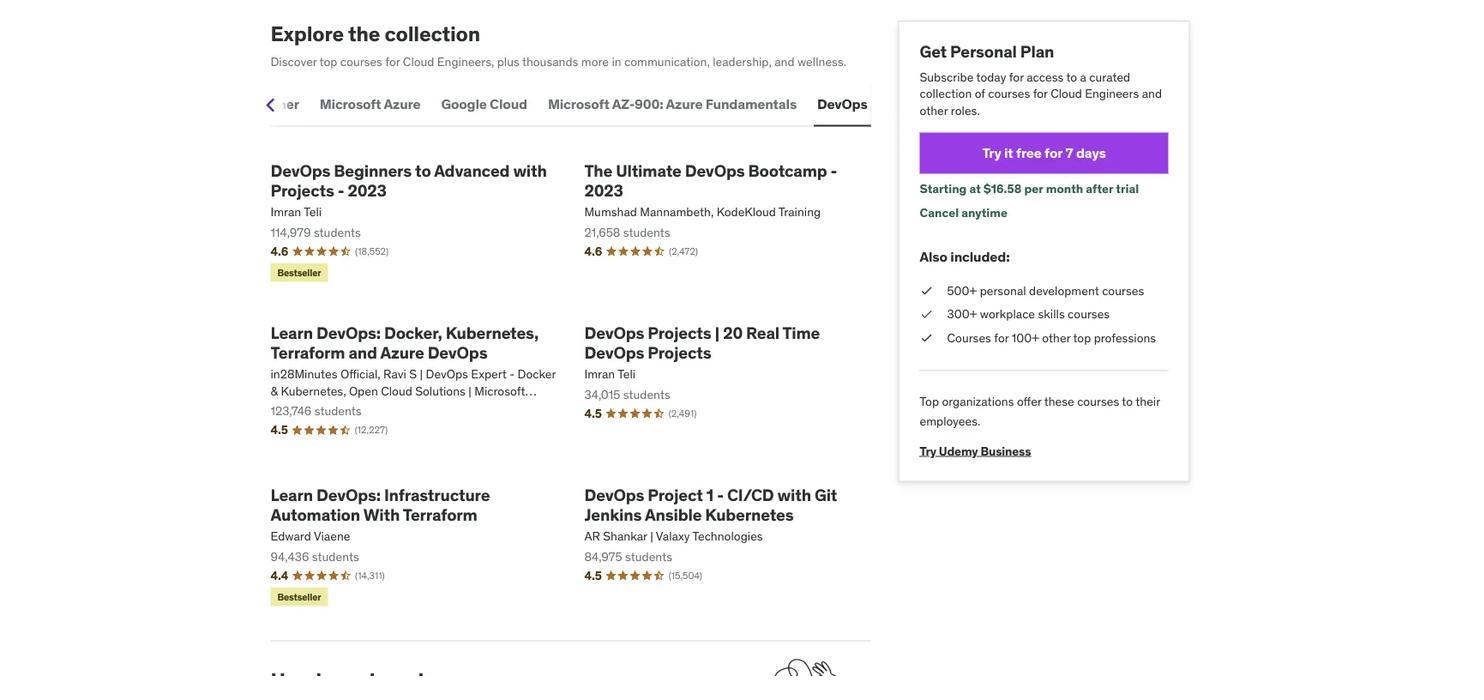 Task type: locate. For each thing, give the bounding box(es) containing it.
- inside devops beginners to advanced with projects - 2023 imran teli 114,979 students
[[338, 180, 344, 200]]

azure down in28minutes
[[271, 400, 301, 415]]

ci/cd
[[727, 484, 774, 505]]

fundamentals
[[706, 95, 797, 113]]

devops inside button
[[818, 95, 868, 113]]

1 vertical spatial &
[[475, 417, 482, 432]]

courses inside 'top organizations offer these courses to their employees.'
[[1078, 394, 1120, 409]]

kodekloud
[[717, 204, 776, 219]]

students up (18,552)
[[314, 224, 361, 240]]

4.6 for the ultimate devops bootcamp - 2023
[[585, 243, 602, 259]]

0 vertical spatial kubernetes,
[[446, 322, 539, 343]]

-
[[831, 160, 838, 181], [338, 180, 344, 200], [510, 366, 515, 382], [373, 400, 378, 415], [340, 417, 345, 432], [717, 484, 724, 505]]

kubernetes, down in28minutes
[[281, 383, 346, 398]]

0 horizontal spatial teli
[[304, 204, 322, 219]]

leadership,
[[713, 54, 772, 69]]

| left gcp
[[516, 400, 519, 415]]

try inside try udemy business link
[[920, 443, 937, 459]]

devops inside devops beginners to advanced with projects - 2023 imran teli 114,979 students
[[271, 160, 331, 181]]

learn inside learn devops: docker, kubernetes, terraform and azure devops in28minutes official, ravi s | devops expert - docker & kubernetes, open cloud solutions | microsoft azure certification - az 900, ranga karanam | gcp certification - google cloud engineer & architect
[[271, 322, 313, 343]]

1 horizontal spatial and
[[775, 54, 795, 69]]

imran up 114,979
[[271, 204, 301, 219]]

courses inside the get personal plan subscribe today for access to a curated collection of courses for cloud engineers and other roles.
[[989, 86, 1031, 101]]

1 horizontal spatial with
[[778, 484, 812, 505]]

azure up ravi
[[381, 342, 424, 362]]

2 devops: from the top
[[317, 484, 381, 505]]

az-
[[612, 95, 635, 113]]

1 vertical spatial 4.5
[[271, 422, 288, 438]]

try
[[983, 144, 1002, 162], [920, 443, 937, 459]]

0 horizontal spatial 2023
[[348, 180, 387, 200]]

collection up the engineers,
[[385, 21, 480, 46]]

other left roles.
[[920, 103, 949, 118]]

1 2023 from the left
[[348, 180, 387, 200]]

explore
[[271, 21, 344, 46]]

& down karanam
[[475, 417, 482, 432]]

12227 reviews element
[[355, 424, 388, 437]]

to inside the get personal plan subscribe today for access to a curated collection of courses for cloud engineers and other roles.
[[1067, 69, 1078, 84]]

devops: inside learn devops: docker, kubernetes, terraform and azure devops in28minutes official, ravi s | devops expert - docker & kubernetes, open cloud solutions | microsoft azure certification - az 900, ranga karanam | gcp certification - google cloud engineer & architect
[[317, 322, 381, 343]]

and inside the get personal plan subscribe today for access to a curated collection of courses for cloud engineers and other roles.
[[1143, 86, 1163, 101]]

teli for -
[[304, 204, 322, 219]]

learn devops: docker, kubernetes, terraform and azure devops in28minutes official, ravi s | devops expert - docker & kubernetes, open cloud solutions | microsoft azure certification - az 900, ranga karanam | gcp certification - google cloud engineer & architect
[[271, 322, 556, 432]]

4.6 down 114,979
[[271, 243, 288, 259]]

imran up 34,015
[[585, 366, 615, 382]]

(2,491)
[[669, 407, 697, 419]]

1
[[707, 484, 714, 505]]

xsmall image left courses
[[920, 330, 934, 346]]

cloud right certified
[[183, 95, 220, 113]]

with
[[364, 504, 400, 525]]

shankar
[[603, 528, 648, 544]]

xsmall image down xsmall image
[[920, 306, 934, 323]]

students inside the ultimate devops bootcamp - 2023 mumshad mannambeth, kodekloud training 21,658 students
[[624, 224, 671, 240]]

communication,
[[625, 54, 710, 69]]

100+
[[1012, 330, 1040, 345]]

0 vertical spatial devops:
[[317, 322, 381, 343]]

0 vertical spatial google
[[441, 95, 487, 113]]

cloud inside button
[[183, 95, 220, 113]]

2023 up (18,552)
[[348, 180, 387, 200]]

top for 100+
[[1074, 330, 1092, 345]]

0 vertical spatial certification
[[304, 400, 370, 415]]

learn for with
[[271, 484, 313, 505]]

1 vertical spatial kubernetes,
[[281, 383, 346, 398]]

cloud down "a"
[[1051, 86, 1083, 101]]

| left 20
[[715, 322, 720, 343]]

1 vertical spatial xsmall image
[[920, 330, 934, 346]]

students inside devops beginners to advanced with projects - 2023 imran teli 114,979 students
[[314, 224, 361, 240]]

included:
[[951, 248, 1010, 265]]

0 horizontal spatial terraform
[[271, 342, 345, 362]]

ultimate
[[616, 160, 682, 181]]

2 horizontal spatial and
[[1143, 86, 1163, 101]]

0 horizontal spatial and
[[349, 342, 377, 362]]

learn devops: infrastructure automation with terraform link
[[271, 484, 557, 525]]

imran inside the devops projects | 20 real time devops projects imran teli 34,015 students
[[585, 366, 615, 382]]

other
[[920, 103, 949, 118], [1043, 330, 1071, 345]]

1 horizontal spatial 2023
[[585, 180, 624, 200]]

courses
[[341, 54, 383, 69], [989, 86, 1031, 101], [1103, 283, 1145, 298], [1068, 306, 1110, 322], [1078, 394, 1120, 409]]

with right advanced
[[513, 160, 547, 181]]

0 vertical spatial other
[[920, 103, 949, 118]]

imran
[[271, 204, 301, 219], [585, 366, 615, 382]]

1 horizontal spatial google
[[441, 95, 487, 113]]

cancel
[[920, 205, 959, 220]]

students
[[314, 224, 361, 240], [624, 224, 671, 240], [624, 386, 671, 402], [315, 403, 362, 419], [312, 549, 359, 564], [626, 549, 673, 564]]

&
[[271, 383, 278, 398], [475, 417, 482, 432]]

imran for -
[[271, 204, 301, 219]]

try inside try it free for 7 days link
[[983, 144, 1002, 162]]

| up karanam
[[469, 383, 472, 398]]

1 horizontal spatial try
[[983, 144, 1002, 162]]

4.5 down the 123,746
[[271, 422, 288, 438]]

1 vertical spatial learn
[[271, 484, 313, 505]]

try it free for 7 days
[[983, 144, 1107, 162]]

0 vertical spatial imran
[[271, 204, 301, 219]]

1 bestseller from the top
[[278, 267, 321, 279]]

900,
[[399, 400, 424, 415]]

collection down subscribe
[[920, 86, 972, 101]]

google down the engineers,
[[441, 95, 487, 113]]

with inside devops project 1 - ci/cd with git jenkins ansible kubernetes ar shankar | valaxy technologies 84,975 students
[[778, 484, 812, 505]]

top inside the explore the collection discover top courses for cloud engineers, plus thousands more in communication, leadership, and wellness.
[[320, 54, 338, 69]]

| left valaxy
[[650, 528, 654, 544]]

0 horizontal spatial google
[[348, 417, 387, 432]]

2 horizontal spatial to
[[1123, 394, 1134, 409]]

skills
[[1039, 306, 1065, 322]]

xsmall image for courses
[[920, 330, 934, 346]]

teli inside the devops projects | 20 real time devops projects imran teli 34,015 students
[[618, 366, 636, 382]]

1 vertical spatial top
[[1074, 330, 1092, 345]]

certification down 'open'
[[304, 400, 370, 415]]

certification down in28minutes
[[271, 417, 337, 432]]

docker
[[518, 366, 556, 382]]

microsoft az-900: azure fundamentals
[[548, 95, 797, 113]]

learn devops: docker, kubernetes, terraform and azure devops link
[[271, 322, 557, 362]]

kubernetes, up expert
[[446, 322, 539, 343]]

aws certified cloud practitioner
[[90, 95, 299, 113]]

technologies
[[693, 528, 763, 544]]

per
[[1025, 181, 1044, 197]]

4.6 for devops beginners to advanced with projects - 2023
[[271, 243, 288, 259]]

0 horizontal spatial to
[[415, 160, 431, 181]]

1 horizontal spatial imran
[[585, 366, 615, 382]]

kubernetes,
[[446, 322, 539, 343], [281, 383, 346, 398]]

1 vertical spatial collection
[[920, 86, 972, 101]]

1 vertical spatial to
[[415, 160, 431, 181]]

0 vertical spatial top
[[320, 54, 338, 69]]

try for try udemy business
[[920, 443, 937, 459]]

try udemy business link
[[920, 430, 1032, 459]]

4.4
[[271, 567, 288, 583]]

2 horizontal spatial microsoft
[[548, 95, 610, 113]]

azure up beginners
[[384, 95, 421, 113]]

cloud left the engineers,
[[403, 54, 435, 69]]

0 vertical spatial learn
[[271, 322, 313, 343]]

0 horizontal spatial with
[[513, 160, 547, 181]]

bestseller down 114,979
[[278, 267, 321, 279]]

microsoft for microsoft az-900: azure fundamentals
[[548, 95, 610, 113]]

aws certified cloud practitioner button
[[86, 84, 303, 125]]

cloud down plus
[[490, 95, 528, 113]]

learn up in28minutes
[[271, 322, 313, 343]]

collection
[[385, 21, 480, 46], [920, 86, 972, 101]]

learn for terraform
[[271, 322, 313, 343]]

1 vertical spatial devops:
[[317, 484, 381, 505]]

1 vertical spatial bestseller
[[278, 591, 321, 603]]

0 horizontal spatial imran
[[271, 204, 301, 219]]

google down az
[[348, 417, 387, 432]]

expert
[[471, 366, 507, 382]]

1 horizontal spatial terraform
[[403, 504, 478, 525]]

1 vertical spatial terraform
[[403, 504, 478, 525]]

teli up 114,979
[[304, 204, 322, 219]]

2472 reviews element
[[669, 245, 698, 258]]

1 horizontal spatial collection
[[920, 86, 972, 101]]

4.5 for in28minutes
[[271, 422, 288, 438]]

0 vertical spatial bestseller
[[278, 267, 321, 279]]

collection inside the explore the collection discover top courses for cloud engineers, plus thousands more in communication, leadership, and wellness.
[[385, 21, 480, 46]]

2 xsmall image from the top
[[920, 330, 934, 346]]

courses right these
[[1078, 394, 1120, 409]]

students up (2,491)
[[624, 386, 671, 402]]

(2,472)
[[669, 245, 698, 257]]

- inside the ultimate devops bootcamp - 2023 mumshad mannambeth, kodekloud training 21,658 students
[[831, 160, 838, 181]]

devops beginners to advanced with projects - 2023 link
[[271, 160, 557, 200]]

1 horizontal spatial top
[[1074, 330, 1092, 345]]

1 horizontal spatial 4.6
[[585, 243, 602, 259]]

courses
[[948, 330, 992, 345]]

1 xsmall image from the top
[[920, 306, 934, 323]]

0 horizontal spatial 4.6
[[271, 243, 288, 259]]

to left their
[[1123, 394, 1134, 409]]

1 horizontal spatial kubernetes,
[[446, 322, 539, 343]]

for left 7
[[1045, 144, 1063, 162]]

students down mannambeth,
[[624, 224, 671, 240]]

try it free for 7 days link
[[920, 133, 1169, 174]]

1 horizontal spatial microsoft
[[475, 383, 526, 398]]

today
[[977, 69, 1007, 84]]

300+
[[948, 306, 978, 322]]

in28minutes
[[271, 366, 338, 382]]

professions
[[1095, 330, 1157, 345]]

karanam
[[464, 400, 513, 415]]

trial
[[1117, 181, 1140, 197]]

azure right 900:
[[666, 95, 703, 113]]

1 vertical spatial try
[[920, 443, 937, 459]]

for right today
[[1010, 69, 1024, 84]]

0 horizontal spatial &
[[271, 383, 278, 398]]

imran inside devops beginners to advanced with projects - 2023 imran teli 114,979 students
[[271, 204, 301, 219]]

at
[[970, 181, 981, 197]]

terraform inside learn devops: docker, kubernetes, terraform and azure devops in28minutes official, ravi s | devops expert - docker & kubernetes, open cloud solutions | microsoft azure certification - az 900, ranga karanam | gcp certification - google cloud engineer & architect
[[271, 342, 345, 362]]

1 4.6 from the left
[[271, 243, 288, 259]]

azure
[[384, 95, 421, 113], [666, 95, 703, 113], [381, 342, 424, 362], [271, 400, 301, 415]]

2023 up mumshad
[[585, 180, 624, 200]]

bestseller down 4.4
[[278, 591, 321, 603]]

teli for devops
[[618, 366, 636, 382]]

1 vertical spatial imran
[[585, 366, 615, 382]]

of
[[975, 86, 986, 101]]

2 bestseller from the top
[[278, 591, 321, 603]]

courses down the
[[341, 54, 383, 69]]

students down 'open'
[[315, 403, 362, 419]]

devops: up official,
[[317, 322, 381, 343]]

try left udemy
[[920, 443, 937, 459]]

month
[[1047, 181, 1084, 197]]

projects inside devops beginners to advanced with projects - 2023 imran teli 114,979 students
[[271, 180, 334, 200]]

training
[[779, 204, 821, 219]]

mannambeth,
[[640, 204, 714, 219]]

engineers
[[1086, 86, 1140, 101]]

the
[[348, 21, 380, 46]]

advanced
[[434, 160, 510, 181]]

20
[[723, 322, 743, 343]]

4.6 down 21,658
[[585, 243, 602, 259]]

2 2023 from the left
[[585, 180, 624, 200]]

microsoft down expert
[[475, 383, 526, 398]]

2 vertical spatial and
[[349, 342, 377, 362]]

0 vertical spatial try
[[983, 144, 1002, 162]]

days
[[1077, 144, 1107, 162]]

0 vertical spatial 4.5
[[585, 405, 602, 421]]

0 vertical spatial and
[[775, 54, 795, 69]]

subscribe
[[920, 69, 974, 84]]

1 vertical spatial other
[[1043, 330, 1071, 345]]

it
[[1005, 144, 1014, 162]]

0 horizontal spatial try
[[920, 443, 937, 459]]

0 vertical spatial with
[[513, 160, 547, 181]]

devops: for with
[[317, 484, 381, 505]]

1 horizontal spatial to
[[1067, 69, 1078, 84]]

and up official,
[[349, 342, 377, 362]]

0 vertical spatial to
[[1067, 69, 1078, 84]]

2 learn from the top
[[271, 484, 313, 505]]

2 vertical spatial to
[[1123, 394, 1134, 409]]

1 vertical spatial with
[[778, 484, 812, 505]]

0 horizontal spatial collection
[[385, 21, 480, 46]]

courses down development
[[1068, 306, 1110, 322]]

1 vertical spatial google
[[348, 417, 387, 432]]

1 vertical spatial teli
[[618, 366, 636, 382]]

123,746
[[271, 403, 312, 419]]

cloud inside button
[[490, 95, 528, 113]]

microsoft az-900: azure fundamentals button
[[545, 84, 801, 125]]

to
[[1067, 69, 1078, 84], [415, 160, 431, 181], [1123, 394, 1134, 409]]

0 horizontal spatial top
[[320, 54, 338, 69]]

0 horizontal spatial microsoft
[[320, 95, 381, 113]]

tab navigation element
[[86, 84, 871, 127]]

to inside 'top organizations offer these courses to their employees.'
[[1123, 394, 1134, 409]]

terraform right with in the left of the page
[[403, 504, 478, 525]]

& up the 123,746
[[271, 383, 278, 398]]

learn up edward
[[271, 484, 313, 505]]

try for try it free for 7 days
[[983, 144, 1002, 162]]

roles.
[[951, 103, 981, 118]]

1 learn from the top
[[271, 322, 313, 343]]

infrastructure
[[384, 484, 490, 505]]

devops: up viaene
[[317, 484, 381, 505]]

0 vertical spatial terraform
[[271, 342, 345, 362]]

2023
[[348, 180, 387, 200], [585, 180, 624, 200]]

students down viaene
[[312, 549, 359, 564]]

get
[[920, 41, 947, 62]]

xsmall image for 300+
[[920, 306, 934, 323]]

other down skills
[[1043, 330, 1071, 345]]

these
[[1045, 394, 1075, 409]]

devops: inside learn devops: infrastructure automation with terraform edward viaene 94,436 students
[[317, 484, 381, 505]]

teli inside devops beginners to advanced with projects - 2023 imran teli 114,979 students
[[304, 204, 322, 219]]

terraform
[[271, 342, 345, 362], [403, 504, 478, 525]]

and right the engineers
[[1143, 86, 1163, 101]]

courses down today
[[989, 86, 1031, 101]]

with left git in the bottom of the page
[[778, 484, 812, 505]]

microsoft left az-
[[548, 95, 610, 113]]

2 vertical spatial 4.5
[[585, 567, 602, 583]]

top left professions
[[1074, 330, 1092, 345]]

terraform up in28minutes
[[271, 342, 345, 362]]

0 vertical spatial xsmall image
[[920, 306, 934, 323]]

1 horizontal spatial teli
[[618, 366, 636, 382]]

|
[[715, 322, 720, 343], [420, 366, 423, 382], [469, 383, 472, 398], [516, 400, 519, 415], [650, 528, 654, 544]]

4.5 down 34,015
[[585, 405, 602, 421]]

2 4.6 from the left
[[585, 243, 602, 259]]

learn inside learn devops: infrastructure automation with terraform edward viaene 94,436 students
[[271, 484, 313, 505]]

for up the microsoft azure
[[386, 54, 400, 69]]

0 vertical spatial collection
[[385, 21, 480, 46]]

1 vertical spatial and
[[1143, 86, 1163, 101]]

4.5 down 84,975
[[585, 567, 602, 583]]

ansible
[[645, 504, 702, 525]]

try left "it" at the right of page
[[983, 144, 1002, 162]]

xsmall image
[[920, 306, 934, 323], [920, 330, 934, 346]]

to left "a"
[[1067, 69, 1078, 84]]

the
[[585, 160, 613, 181]]

0 vertical spatial teli
[[304, 204, 322, 219]]

solutions
[[415, 383, 466, 398]]

1 devops: from the top
[[317, 322, 381, 343]]

teli up 34,015
[[618, 366, 636, 382]]

microsoft up beginners
[[320, 95, 381, 113]]

students down shankar
[[626, 549, 673, 564]]

architect
[[485, 417, 534, 432]]

0 horizontal spatial other
[[920, 103, 949, 118]]

courses for 100+ other top professions
[[948, 330, 1157, 345]]

to left advanced
[[415, 160, 431, 181]]

21,658
[[585, 224, 621, 240]]

and left wellness.
[[775, 54, 795, 69]]

other inside the get personal plan subscribe today for access to a curated collection of courses for cloud engineers and other roles.
[[920, 103, 949, 118]]

top right the discover
[[320, 54, 338, 69]]

engineers,
[[437, 54, 495, 69]]



Task type: describe. For each thing, give the bounding box(es) containing it.
18552 reviews element
[[355, 245, 389, 258]]

500+ personal development courses
[[948, 283, 1145, 298]]

explore the collection discover top courses for cloud engineers, plus thousands more in communication, leadership, and wellness.
[[271, 21, 847, 69]]

for down access
[[1034, 86, 1048, 101]]

courses inside the explore the collection discover top courses for cloud engineers, plus thousands more in communication, leadership, and wellness.
[[341, 54, 383, 69]]

7
[[1066, 144, 1074, 162]]

top for collection
[[320, 54, 338, 69]]

official,
[[341, 366, 381, 382]]

2023 inside devops beginners to advanced with projects - 2023 imran teli 114,979 students
[[348, 180, 387, 200]]

14311 reviews element
[[355, 569, 385, 582]]

students inside devops project 1 - ci/cd with git jenkins ansible kubernetes ar shankar | valaxy technologies 84,975 students
[[626, 549, 673, 564]]

devops projects | 20 real time devops projects link
[[585, 322, 871, 362]]

viaene
[[314, 528, 350, 544]]

students inside the devops projects | 20 real time devops projects imran teli 34,015 students
[[624, 386, 671, 402]]

business
[[981, 443, 1032, 459]]

cloud down ravi
[[381, 383, 413, 398]]

devops beginners to advanced with projects - 2023 imran teli 114,979 students
[[271, 160, 547, 240]]

0 horizontal spatial kubernetes,
[[281, 383, 346, 398]]

s
[[409, 366, 417, 382]]

bestseller for -
[[278, 267, 321, 279]]

organizations
[[942, 394, 1015, 409]]

123,746 students
[[271, 403, 362, 419]]

ranga
[[427, 400, 461, 415]]

| right 's' in the bottom of the page
[[420, 366, 423, 382]]

mumshad
[[585, 204, 637, 219]]

curated
[[1090, 69, 1131, 84]]

discover
[[271, 54, 317, 69]]

300+ workplace skills courses
[[948, 306, 1110, 322]]

94,436
[[271, 549, 309, 564]]

1 vertical spatial certification
[[271, 417, 337, 432]]

4.5 for imran
[[585, 405, 602, 421]]

cloud down "900,"
[[389, 417, 421, 432]]

microsoft for microsoft azure
[[320, 95, 381, 113]]

imran for devops
[[585, 366, 615, 382]]

bootcamp
[[749, 160, 828, 181]]

their
[[1136, 394, 1161, 409]]

google cloud
[[441, 95, 528, 113]]

collection inside the get personal plan subscribe today for access to a curated collection of courses for cloud engineers and other roles.
[[920, 86, 972, 101]]

with inside devops beginners to advanced with projects - 2023 imran teli 114,979 students
[[513, 160, 547, 181]]

$16.58
[[984, 181, 1022, 197]]

project
[[648, 484, 703, 505]]

| inside devops project 1 - ci/cd with git jenkins ansible kubernetes ar shankar | valaxy technologies 84,975 students
[[650, 528, 654, 544]]

employees.
[[920, 413, 981, 429]]

(15,504)
[[669, 569, 703, 581]]

students inside learn devops: infrastructure automation with terraform edward viaene 94,436 students
[[312, 549, 359, 564]]

devops inside devops project 1 - ci/cd with git jenkins ansible kubernetes ar shankar | valaxy technologies 84,975 students
[[585, 484, 645, 505]]

practitioner
[[223, 95, 299, 113]]

aws
[[90, 95, 121, 113]]

workplace
[[980, 306, 1036, 322]]

real
[[747, 322, 780, 343]]

1 horizontal spatial &
[[475, 417, 482, 432]]

git
[[815, 484, 838, 505]]

offer
[[1018, 394, 1042, 409]]

personal
[[951, 41, 1017, 62]]

get personal plan subscribe today for access to a curated collection of courses for cloud engineers and other roles.
[[920, 41, 1163, 118]]

plan
[[1021, 41, 1055, 62]]

microsoft inside learn devops: docker, kubernetes, terraform and azure devops in28minutes official, ravi s | devops expert - docker & kubernetes, open cloud solutions | microsoft azure certification - az 900, ranga karanam | gcp certification - google cloud engineer & architect
[[475, 383, 526, 398]]

thousands
[[522, 54, 579, 69]]

2491 reviews element
[[669, 407, 697, 420]]

courses up professions
[[1103, 283, 1145, 298]]

in
[[612, 54, 622, 69]]

starting
[[920, 181, 967, 197]]

time
[[783, 322, 820, 343]]

1 horizontal spatial other
[[1043, 330, 1071, 345]]

engineer
[[424, 417, 472, 432]]

devops button
[[814, 84, 871, 125]]

beginners
[[334, 160, 412, 181]]

the ultimate devops bootcamp - 2023 link
[[585, 160, 871, 200]]

900:
[[635, 95, 664, 113]]

500+
[[948, 283, 978, 298]]

previous image
[[257, 91, 284, 119]]

plus
[[497, 54, 520, 69]]

84,975
[[585, 549, 623, 564]]

top
[[920, 394, 940, 409]]

edward
[[271, 528, 311, 544]]

a
[[1081, 69, 1087, 84]]

personal
[[980, 283, 1027, 298]]

cloud inside the explore the collection discover top courses for cloud engineers, plus thousands more in communication, leadership, and wellness.
[[403, 54, 435, 69]]

for left 100+
[[995, 330, 1009, 345]]

| inside the devops projects | 20 real time devops projects imran teli 34,015 students
[[715, 322, 720, 343]]

more
[[582, 54, 609, 69]]

development
[[1030, 283, 1100, 298]]

learn devops: infrastructure automation with terraform edward viaene 94,436 students
[[271, 484, 490, 564]]

free
[[1017, 144, 1042, 162]]

after
[[1087, 181, 1114, 197]]

udemy
[[939, 443, 979, 459]]

google inside button
[[441, 95, 487, 113]]

15504 reviews element
[[669, 569, 703, 582]]

ravi
[[384, 366, 407, 382]]

wellness.
[[798, 54, 847, 69]]

to inside devops beginners to advanced with projects - 2023 imran teli 114,979 students
[[415, 160, 431, 181]]

xsmall image
[[920, 282, 934, 299]]

google inside learn devops: docker, kubernetes, terraform and azure devops in28minutes official, ravi s | devops expert - docker & kubernetes, open cloud solutions | microsoft azure certification - az 900, ranga karanam | gcp certification - google cloud engineer & architect
[[348, 417, 387, 432]]

microsoft azure
[[320, 95, 421, 113]]

2023 inside the ultimate devops bootcamp - 2023 mumshad mannambeth, kodekloud training 21,658 students
[[585, 180, 624, 200]]

devops inside the ultimate devops bootcamp - 2023 mumshad mannambeth, kodekloud training 21,658 students
[[685, 160, 745, 181]]

open
[[349, 383, 378, 398]]

cloud inside the get personal plan subscribe today for access to a curated collection of courses for cloud engineers and other roles.
[[1051, 86, 1083, 101]]

devops: for terraform
[[317, 322, 381, 343]]

microsoft azure button
[[316, 84, 424, 125]]

- inside devops project 1 - ci/cd with git jenkins ansible kubernetes ar shankar | valaxy technologies 84,975 students
[[717, 484, 724, 505]]

and inside the explore the collection discover top courses for cloud engineers, plus thousands more in communication, leadership, and wellness.
[[775, 54, 795, 69]]

docker,
[[384, 322, 443, 343]]

for inside the explore the collection discover top courses for cloud engineers, plus thousands more in communication, leadership, and wellness.
[[386, 54, 400, 69]]

4.5 for ansible
[[585, 567, 602, 583]]

devops projects | 20 real time devops projects imran teli 34,015 students
[[585, 322, 820, 402]]

jenkins
[[585, 504, 642, 525]]

and inside learn devops: docker, kubernetes, terraform and azure devops in28minutes official, ravi s | devops expert - docker & kubernetes, open cloud solutions | microsoft azure certification - az 900, ranga karanam | gcp certification - google cloud engineer & architect
[[349, 342, 377, 362]]

bestseller for edward
[[278, 591, 321, 603]]

terraform inside learn devops: infrastructure automation with terraform edward viaene 94,436 students
[[403, 504, 478, 525]]

0 vertical spatial &
[[271, 383, 278, 398]]

google cloud button
[[438, 84, 531, 125]]

az
[[381, 400, 396, 415]]

gcp
[[522, 400, 546, 415]]



Task type: vqa. For each thing, say whether or not it's contained in the screenshot.
GCP at the bottom left
yes



